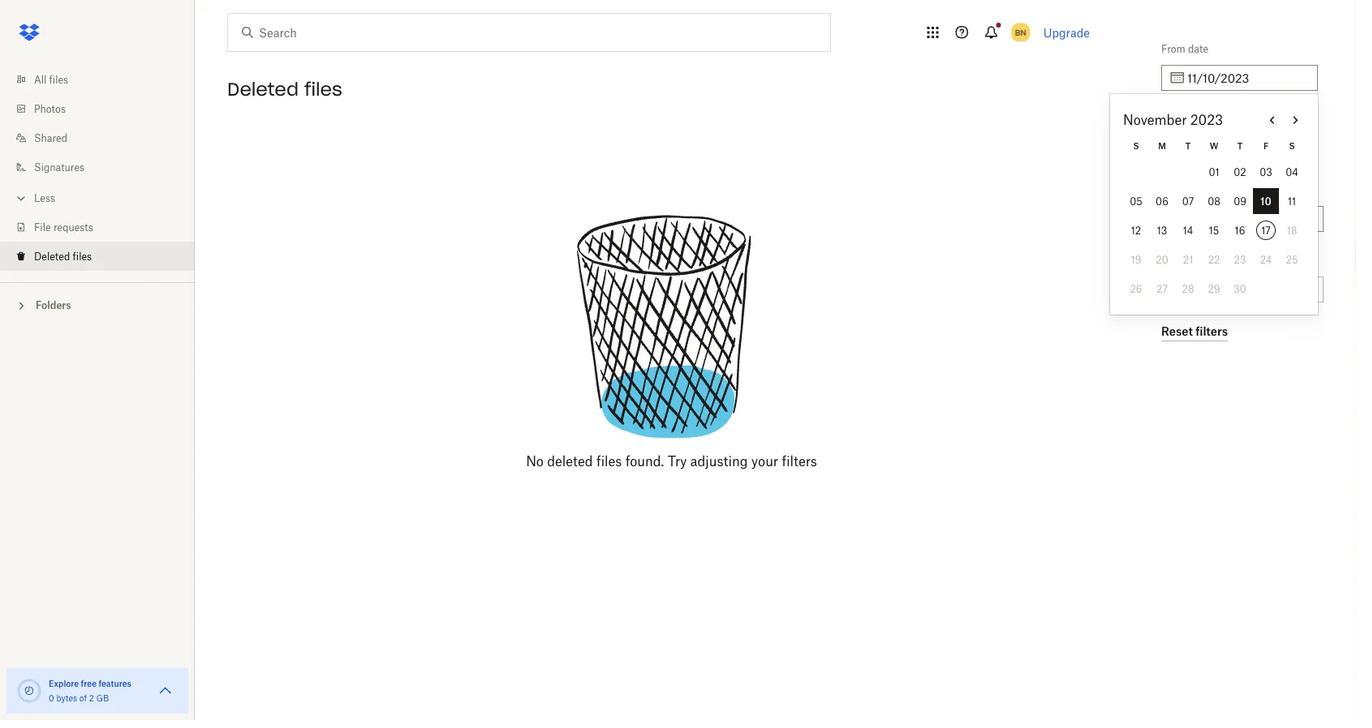 Task type: vqa. For each thing, say whether or not it's contained in the screenshot.
Image - download (1).jpeg 11/15/2023, 5:19:03 PM
no



Task type: locate. For each thing, give the bounding box(es) containing it.
by
[[1200, 184, 1211, 196]]

09 button
[[1227, 188, 1253, 214]]

0 vertical spatial deleted files
[[227, 78, 342, 101]]

f
[[1264, 141, 1269, 151]]

04
[[1286, 166, 1298, 178]]

deleted
[[227, 78, 299, 101], [1161, 184, 1197, 196], [34, 250, 70, 263]]

gb
[[96, 694, 109, 704]]

deleted by
[[1161, 184, 1211, 196]]

deleted files inside list item
[[34, 250, 92, 263]]

22
[[1208, 254, 1220, 266]]

0 horizontal spatial t
[[1185, 141, 1191, 151]]

date for from date
[[1188, 43, 1209, 55]]

t left f
[[1237, 141, 1243, 151]]

explore
[[49, 679, 79, 689]]

date
[[1188, 43, 1209, 55], [1175, 113, 1195, 125]]

of
[[79, 694, 87, 704]]

03
[[1260, 166, 1272, 178]]

s left m on the top of page
[[1133, 141, 1139, 151]]

list
[[0, 55, 195, 282]]

t
[[1185, 141, 1191, 151], [1237, 141, 1243, 151]]

24
[[1260, 254, 1272, 266]]

12
[[1131, 224, 1141, 237]]

date right from
[[1188, 43, 1209, 55]]

30 button
[[1227, 276, 1253, 302]]

adjusting
[[690, 454, 748, 470]]

11
[[1288, 195, 1296, 207]]

11 button
[[1279, 188, 1305, 214]]

17 button
[[1253, 218, 1279, 243]]

w
[[1210, 141, 1218, 151]]

17
[[1261, 224, 1271, 237]]

08
[[1208, 195, 1220, 207]]

try
[[668, 454, 687, 470]]

21
[[1183, 254, 1193, 266]]

10 button
[[1253, 188, 1279, 214]]

t left w
[[1185, 141, 1191, 151]]

deleted files link
[[13, 242, 195, 271]]

0 vertical spatial deleted
[[227, 78, 299, 101]]

m
[[1158, 141, 1166, 151]]

2 vertical spatial deleted
[[34, 250, 70, 263]]

15
[[1209, 224, 1219, 237]]

file requests link
[[13, 213, 195, 242]]

date right to
[[1175, 113, 1195, 125]]

19
[[1131, 254, 1141, 266]]

photos link
[[13, 94, 195, 123]]

signatures
[[34, 161, 84, 173]]

19 button
[[1123, 247, 1149, 273]]

in folder
[[1161, 254, 1200, 267]]

no deleted files found. try adjusting your filters
[[526, 454, 817, 470]]

1 horizontal spatial t
[[1237, 141, 1243, 151]]

shared link
[[13, 123, 195, 153]]

23
[[1234, 254, 1246, 266]]

1 vertical spatial deleted
[[1161, 184, 1197, 196]]

29 button
[[1201, 276, 1227, 302]]

found.
[[626, 454, 664, 470]]

all files link
[[13, 65, 195, 94]]

s right f
[[1289, 141, 1295, 151]]

2 horizontal spatial deleted
[[1161, 184, 1197, 196]]

To date text field
[[1187, 140, 1308, 157]]

02 button
[[1227, 159, 1253, 185]]

07 button
[[1175, 188, 1201, 214]]

03 button
[[1253, 159, 1279, 185]]

deleted files
[[227, 78, 342, 101], [34, 250, 92, 263]]

1 horizontal spatial deleted
[[227, 78, 299, 101]]

explore free features 0 bytes of 2 gb
[[49, 679, 131, 704]]

file
[[34, 221, 51, 233]]

16
[[1235, 224, 1245, 237]]

02
[[1234, 166, 1246, 178]]

1 vertical spatial deleted files
[[34, 250, 92, 263]]

0 vertical spatial date
[[1188, 43, 1209, 55]]

From date text field
[[1187, 69, 1308, 87]]

your
[[751, 454, 778, 470]]

from
[[1161, 43, 1186, 55]]

folders button
[[0, 293, 195, 317]]

01 button
[[1201, 159, 1227, 185]]

0 horizontal spatial deleted
[[34, 250, 70, 263]]

26
[[1130, 283, 1142, 295]]

features
[[99, 679, 131, 689]]

folders
[[36, 299, 71, 312]]

27 button
[[1149, 276, 1175, 302]]

1 vertical spatial date
[[1175, 113, 1195, 125]]

01
[[1209, 166, 1219, 178]]

deleted
[[547, 454, 593, 470]]

photos
[[34, 103, 66, 115]]

s
[[1133, 141, 1139, 151], [1289, 141, 1295, 151]]

dropbox image
[[13, 16, 45, 49]]

0 horizontal spatial s
[[1133, 141, 1139, 151]]

filters
[[782, 454, 817, 470]]

20
[[1156, 254, 1168, 266]]

requests
[[53, 221, 93, 233]]

27
[[1157, 283, 1168, 295]]

1 horizontal spatial s
[[1289, 141, 1295, 151]]

0 horizontal spatial deleted files
[[34, 250, 92, 263]]

from date
[[1161, 43, 1209, 55]]



Task type: describe. For each thing, give the bounding box(es) containing it.
10
[[1261, 195, 1272, 207]]

12 button
[[1123, 218, 1149, 243]]

25
[[1286, 254, 1298, 266]]

deleted files list item
[[0, 242, 195, 271]]

1 s from the left
[[1133, 141, 1139, 151]]

09
[[1234, 195, 1246, 207]]

20 button
[[1149, 247, 1175, 273]]

06
[[1156, 195, 1169, 207]]

less
[[34, 192, 55, 204]]

25 button
[[1279, 247, 1305, 273]]

2023
[[1190, 112, 1223, 128]]

2 s from the left
[[1289, 141, 1295, 151]]

05
[[1130, 195, 1143, 207]]

06 button
[[1149, 188, 1175, 214]]

18
[[1287, 224, 1297, 237]]

upgrade
[[1043, 26, 1090, 39]]

file requests
[[34, 221, 93, 233]]

free
[[81, 679, 97, 689]]

1 horizontal spatial deleted files
[[227, 78, 342, 101]]

november 2023
[[1123, 112, 1223, 128]]

date for to date
[[1175, 113, 1195, 125]]

shared
[[34, 132, 67, 144]]

upgrade link
[[1043, 26, 1090, 39]]

22 button
[[1201, 247, 1227, 273]]

quota usage element
[[16, 678, 42, 704]]

to date
[[1161, 113, 1195, 125]]

no
[[526, 454, 544, 470]]

28 button
[[1175, 276, 1201, 302]]

deleted inside deleted files link
[[34, 250, 70, 263]]

signatures link
[[13, 153, 195, 182]]

in
[[1161, 254, 1170, 267]]

26 button
[[1123, 276, 1149, 302]]

2 t from the left
[[1237, 141, 1243, 151]]

0
[[49, 694, 54, 704]]

18 button
[[1279, 218, 1305, 243]]

16 button
[[1227, 218, 1253, 243]]

november
[[1123, 112, 1187, 128]]

all files
[[34, 73, 68, 86]]

30
[[1234, 283, 1246, 295]]

04 button
[[1279, 159, 1305, 185]]

less image
[[13, 190, 29, 207]]

24 button
[[1253, 247, 1279, 273]]

2
[[89, 694, 94, 704]]

to
[[1161, 113, 1172, 125]]

files inside list item
[[73, 250, 92, 263]]

bytes
[[56, 694, 77, 704]]

29
[[1208, 283, 1220, 295]]

folder
[[1173, 254, 1200, 267]]

08 button
[[1201, 188, 1227, 214]]

list containing all files
[[0, 55, 195, 282]]

21 button
[[1175, 247, 1201, 273]]

all
[[34, 73, 47, 86]]

05 button
[[1123, 188, 1149, 214]]

28
[[1182, 283, 1194, 295]]

1 t from the left
[[1185, 141, 1191, 151]]

13 button
[[1149, 218, 1175, 243]]

23 button
[[1227, 247, 1253, 273]]

14 button
[[1175, 218, 1201, 243]]

13
[[1157, 224, 1167, 237]]

14
[[1183, 224, 1193, 237]]

15 button
[[1201, 218, 1227, 243]]



